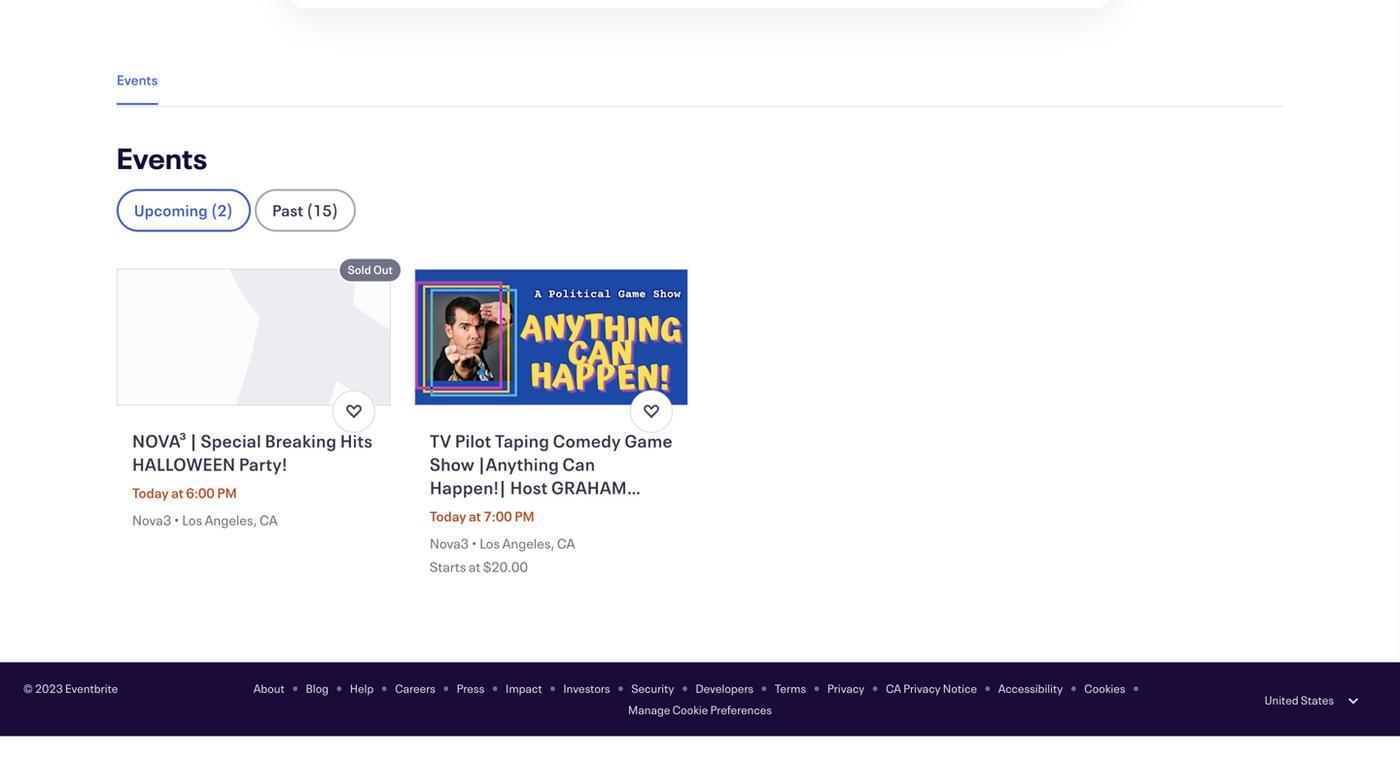 Task type: locate. For each thing, give the bounding box(es) containing it.
at inside 'nova³ | special breaking hits halloween party! today at 6:00 pm nova3 • los angeles, ca'
[[171, 484, 184, 502]]

nova3
[[132, 512, 171, 530], [430, 535, 469, 553]]

1 vertical spatial nova3
[[430, 535, 469, 553]]

0 vertical spatial •
[[174, 512, 180, 530]]

• down halloween
[[174, 512, 180, 530]]

today
[[132, 484, 169, 502], [430, 508, 466, 526]]

nova3 down halloween
[[132, 512, 171, 530]]

angeles,
[[205, 512, 257, 530], [502, 535, 555, 553]]

1 vertical spatial at
[[469, 508, 481, 526]]

nova³ | special breaking hits halloween party! link
[[132, 429, 376, 476]]

0 vertical spatial at
[[171, 484, 184, 502]]

1 horizontal spatial nova3
[[430, 535, 469, 553]]

0 vertical spatial angeles,
[[205, 512, 257, 530]]

special
[[201, 429, 261, 453]]

accessibility link
[[999, 681, 1064, 697]]

host
[[510, 476, 548, 499]]

0 horizontal spatial pm
[[217, 484, 237, 502]]

ca down graham
[[557, 535, 575, 553]]

angeles, inside 'nova3 • los angeles, ca starts at $20.00'
[[502, 535, 555, 553]]

|
[[190, 429, 197, 453]]

events
[[117, 71, 158, 89], [117, 139, 208, 177]]

|anything
[[478, 453, 559, 476]]

upcoming (2) button
[[117, 189, 251, 232]]

at left 7:00
[[469, 508, 481, 526]]

© 2023 eventbrite
[[23, 681, 118, 697]]

1 vertical spatial today
[[430, 508, 466, 526]]

pm
[[217, 484, 237, 502], [515, 508, 535, 526]]

0 horizontal spatial ca
[[260, 512, 278, 530]]

0 vertical spatial events
[[117, 71, 158, 89]]

0 vertical spatial los
[[182, 512, 202, 530]]

today down halloween
[[132, 484, 169, 502]]

at right starts
[[469, 558, 481, 576]]

0 vertical spatial ca
[[260, 512, 278, 530]]

at left the 6:00
[[171, 484, 184, 502]]

los up the $20.00
[[480, 535, 500, 553]]

graham
[[552, 476, 627, 499]]

press link
[[457, 681, 485, 697]]

today inside 'nova³ | special breaking hits halloween party! today at 6:00 pm nova3 • los angeles, ca'
[[132, 484, 169, 502]]

0 vertical spatial today
[[132, 484, 169, 502]]

(15)
[[307, 200, 339, 221]]

angeles, inside 'nova³ | special breaking hits halloween party! today at 6:00 pm nova3 • los angeles, ca'
[[205, 512, 257, 530]]

angeles, up the $20.00
[[502, 535, 555, 553]]

0 horizontal spatial los
[[182, 512, 202, 530]]

$20.00
[[483, 558, 528, 576]]

at
[[171, 484, 184, 502], [469, 508, 481, 526], [469, 558, 481, 576]]

0 vertical spatial pm
[[217, 484, 237, 502]]

past
[[272, 200, 304, 221]]

about
[[254, 681, 285, 697]]

1 horizontal spatial •
[[472, 535, 477, 553]]

happen!|
[[430, 476, 507, 499]]

comedy
[[553, 429, 621, 453]]

0 horizontal spatial privacy
[[828, 681, 865, 697]]

los
[[182, 512, 202, 530], [480, 535, 500, 553]]

1 horizontal spatial privacy
[[904, 681, 941, 697]]

2 vertical spatial ca
[[886, 681, 902, 697]]

privacy right terms link
[[828, 681, 865, 697]]

1 vertical spatial angeles,
[[502, 535, 555, 553]]

2023
[[35, 681, 63, 697]]

starts
[[430, 558, 466, 576]]

angeles, down the 6:00
[[205, 512, 257, 530]]

privacy
[[828, 681, 865, 697], [904, 681, 941, 697]]

blog link
[[306, 681, 329, 697]]

0 horizontal spatial •
[[174, 512, 180, 530]]

• inside 'nova³ | special breaking hits halloween party! today at 6:00 pm nova3 • los angeles, ca'
[[174, 512, 180, 530]]

nova3 up starts
[[430, 535, 469, 553]]

investors
[[564, 681, 610, 697]]

breaking
[[265, 429, 337, 453]]

sold out
[[348, 262, 393, 278]]

security link
[[632, 681, 675, 697]]

pilot
[[455, 429, 492, 453]]

0 vertical spatial nova3
[[132, 512, 171, 530]]

pm inside 'nova³ | special breaking hits halloween party! today at 6:00 pm nova3 • los angeles, ca'
[[217, 484, 237, 502]]

1 vertical spatial los
[[480, 535, 500, 553]]

1 privacy from the left
[[828, 681, 865, 697]]

pm right 7:00
[[515, 508, 535, 526]]

states
[[1301, 693, 1335, 709]]

7:00
[[484, 508, 512, 526]]

• down today at 7:00 pm
[[472, 535, 477, 553]]

privacy left notice
[[904, 681, 941, 697]]

game
[[625, 429, 673, 453]]

1 vertical spatial ca
[[557, 535, 575, 553]]

accessibility
[[999, 681, 1064, 697]]

today down happen!|
[[430, 508, 466, 526]]

united
[[1265, 693, 1299, 709]]

2 vertical spatial at
[[469, 558, 481, 576]]

notice
[[943, 681, 977, 697]]

tv
[[430, 429, 452, 453]]

1 horizontal spatial pm
[[515, 508, 535, 526]]

0 horizontal spatial angeles,
[[205, 512, 257, 530]]

1 horizontal spatial angeles,
[[502, 535, 555, 553]]

ca
[[260, 512, 278, 530], [557, 535, 575, 553], [886, 681, 902, 697]]

1 horizontal spatial today
[[430, 508, 466, 526]]

los down the 6:00
[[182, 512, 202, 530]]

•
[[174, 512, 180, 530], [472, 535, 477, 553]]

pm right the 6:00
[[217, 484, 237, 502]]

0 horizontal spatial nova3
[[132, 512, 171, 530]]

manage
[[628, 703, 671, 718]]

1 horizontal spatial los
[[480, 535, 500, 553]]

ca down party!
[[260, 512, 278, 530]]

1 horizontal spatial ca
[[557, 535, 575, 553]]

sold
[[348, 262, 371, 278]]

ca privacy notice link
[[886, 681, 977, 697]]

1 vertical spatial •
[[472, 535, 477, 553]]

taping
[[495, 429, 550, 453]]

1 vertical spatial events
[[117, 139, 208, 177]]

0 horizontal spatial today
[[132, 484, 169, 502]]

terms link
[[775, 681, 806, 697]]

ca right privacy link
[[886, 681, 902, 697]]

• inside 'nova3 • los angeles, ca starts at $20.00'
[[472, 535, 477, 553]]

careers link
[[395, 681, 436, 697]]

los inside 'nova³ | special breaking hits halloween party! today at 6:00 pm nova3 • los angeles, ca'
[[182, 512, 202, 530]]



Task type: vqa. For each thing, say whether or not it's contained in the screenshot.
Pilot
yes



Task type: describe. For each thing, give the bounding box(es) containing it.
nova3 inside 'nova3 • los angeles, ca starts at $20.00'
[[430, 535, 469, 553]]

manage cookie preferences link
[[628, 703, 772, 718]]

cookies manage cookie preferences
[[628, 681, 1126, 718]]

can
[[563, 453, 596, 476]]

investors link
[[564, 681, 610, 697]]

about link
[[254, 681, 285, 697]]

ca inside 'nova³ | special breaking hits halloween party! today at 6:00 pm nova3 • los angeles, ca'
[[260, 512, 278, 530]]

past (15)
[[272, 200, 339, 221]]

2 events from the top
[[117, 139, 208, 177]]

ca privacy notice
[[886, 681, 977, 697]]

show
[[430, 453, 475, 476]]

blog
[[306, 681, 329, 697]]

ca inside 'nova3 • los angeles, ca starts at $20.00'
[[557, 535, 575, 553]]

united states
[[1265, 693, 1335, 709]]

nova³
[[132, 429, 186, 453]]

help
[[350, 681, 374, 697]]

tv pilot taping comedy game show |anything can happen!| host graham elwood!
[[430, 429, 673, 523]]

cookies
[[1085, 681, 1126, 697]]

eventbrite
[[65, 681, 118, 697]]

upcoming (2)
[[134, 200, 233, 221]]

1 vertical spatial pm
[[515, 508, 535, 526]]

los inside 'nova3 • los angeles, ca starts at $20.00'
[[480, 535, 500, 553]]

halloween
[[132, 453, 236, 476]]

party!
[[239, 453, 287, 476]]

today at 7:00 pm
[[430, 508, 535, 526]]

impact
[[506, 681, 542, 697]]

press
[[457, 681, 485, 697]]

careers
[[395, 681, 436, 697]]

developers link
[[696, 681, 754, 697]]

nova³ | special breaking hits halloween party! today at 6:00 pm nova3 • los angeles, ca
[[132, 429, 373, 530]]

developers
[[696, 681, 754, 697]]

1 events from the top
[[117, 71, 158, 89]]

cookie
[[673, 703, 708, 718]]

cookies link
[[1085, 681, 1126, 697]]

(2)
[[211, 200, 233, 221]]

preferences
[[711, 703, 772, 718]]

past (15) button
[[255, 189, 356, 232]]

upcoming
[[134, 200, 208, 221]]

impact link
[[506, 681, 542, 697]]

nova3 • los angeles, ca starts at $20.00
[[430, 535, 575, 576]]

security
[[632, 681, 675, 697]]

nova3 inside 'nova³ | special breaking hits halloween party! today at 6:00 pm nova3 • los angeles, ca'
[[132, 512, 171, 530]]

help link
[[350, 681, 374, 697]]

tv pilot taping comedy game show |anything can happen!| host graham elwood! link
[[430, 429, 673, 523]]

privacy link
[[828, 681, 865, 697]]

at inside 'nova3 • los angeles, ca starts at $20.00'
[[469, 558, 481, 576]]

hits
[[340, 429, 373, 453]]

out
[[373, 262, 393, 278]]

terms
[[775, 681, 806, 697]]

©
[[23, 681, 33, 697]]

events link
[[117, 71, 158, 89]]

6:00
[[186, 484, 215, 502]]

2 privacy from the left
[[904, 681, 941, 697]]

elwood!
[[430, 499, 508, 523]]

2 horizontal spatial ca
[[886, 681, 902, 697]]



